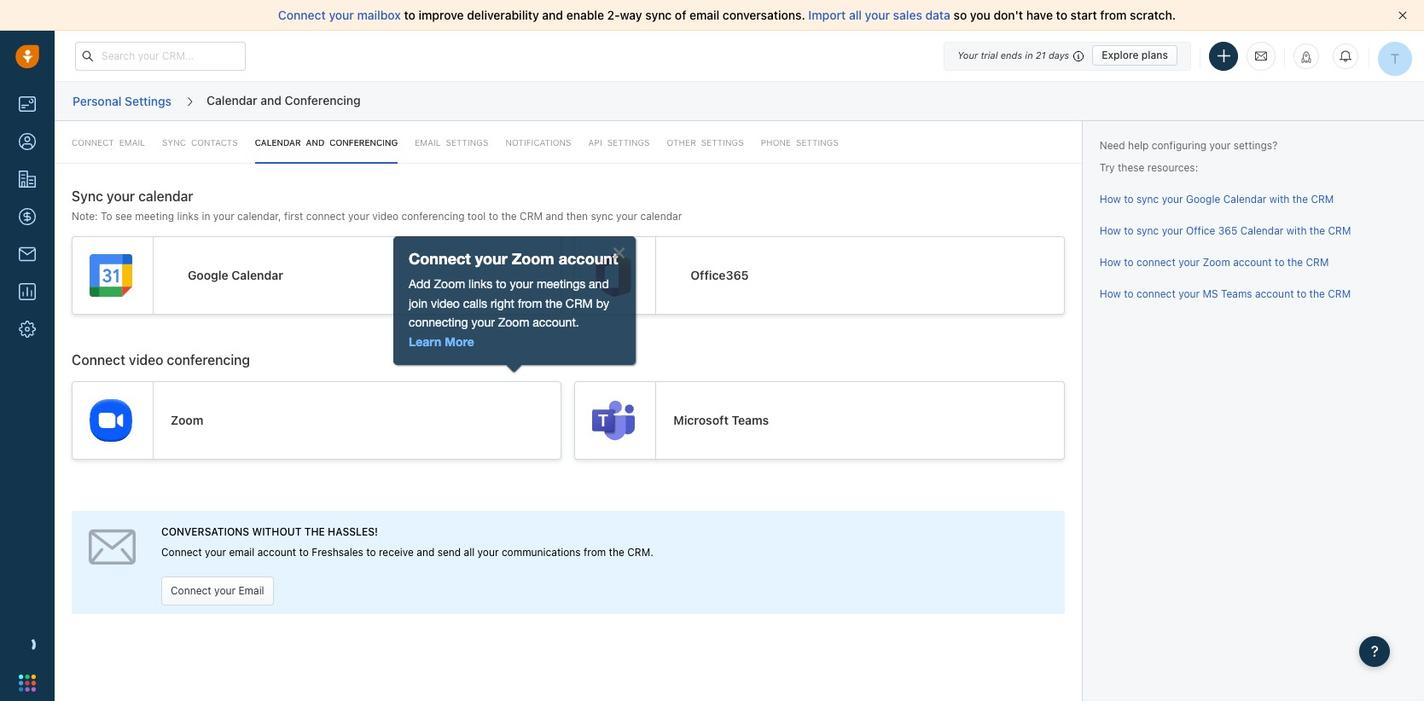 Task type: describe. For each thing, give the bounding box(es) containing it.
phone
[[761, 137, 791, 148]]

days
[[1049, 50, 1070, 61]]

connect email link
[[72, 121, 145, 164]]

how to sync your office 365 calendar with the crm
[[1100, 224, 1352, 237]]

import all your sales data link
[[809, 8, 954, 22]]

how to connect your zoom account to the crm link
[[1100, 256, 1329, 269]]

without
[[252, 526, 302, 539]]

so
[[954, 8, 967, 22]]

0 vertical spatial from
[[1101, 8, 1127, 22]]

sync for your
[[72, 189, 103, 204]]

tab list containing connect email
[[55, 121, 1082, 164]]

conversations.
[[723, 8, 806, 22]]

then
[[567, 210, 588, 223]]

how to connect your ms teams account to the crm
[[1100, 288, 1351, 301]]

how for how to connect your zoom account to the crm
[[1100, 256, 1121, 269]]

how to sync your google calendar with the crm
[[1100, 193, 1334, 206]]

settings for personal settings
[[125, 94, 172, 108]]

0 vertical spatial conferencing
[[285, 93, 361, 107]]

tool
[[468, 210, 486, 223]]

need
[[1100, 139, 1126, 152]]

api settings
[[589, 137, 650, 148]]

0 vertical spatial account
[[1234, 256, 1272, 269]]

first
[[284, 210, 303, 223]]

and inside sync your calendar note: to see meeting links in your calendar, first connect your video conferencing tool to the crm and then sync your calendar
[[546, 210, 564, 223]]

conferencing inside sync your calendar note: to see meeting links in your calendar, first connect your video conferencing tool to the crm and then sync your calendar
[[402, 210, 465, 223]]

how to sync your google calendar with the crm link
[[1100, 193, 1334, 206]]

import
[[809, 8, 846, 22]]

start
[[1071, 8, 1098, 22]]

your trial ends in 21 days
[[958, 50, 1070, 61]]

need help configuring your settings?
[[1100, 139, 1278, 152]]

connect your email
[[171, 585, 264, 597]]

receive
[[379, 546, 414, 559]]

connect your mailbox to improve deliverability and enable 2-way sync of email conversations. import all your sales data so you don't have to start from scratch.
[[278, 8, 1176, 22]]

1 vertical spatial with
[[1287, 224, 1307, 237]]

and inside tab list
[[306, 137, 325, 148]]

ms
[[1203, 288, 1219, 301]]

settings for phone settings
[[796, 137, 839, 148]]

these
[[1118, 161, 1145, 174]]

google calendar
[[188, 268, 283, 283]]

how for how to sync your office 365 calendar with the crm
[[1100, 224, 1121, 237]]

calendar up 365 at the top right of the page
[[1224, 193, 1267, 206]]

office
[[1186, 224, 1216, 237]]

calendar and conferencing link
[[255, 121, 398, 164]]

to inside sync your calendar note: to see meeting links in your calendar, first connect your video conferencing tool to the crm and then sync your calendar
[[489, 210, 499, 223]]

explore plans link
[[1093, 45, 1178, 66]]

email settings
[[415, 137, 489, 148]]

sync your calendar note: to see meeting links in your calendar, first connect your video conferencing tool to the crm and then sync your calendar
[[72, 189, 682, 223]]

settings for other settings
[[701, 137, 744, 148]]

sync inside sync your calendar note: to see meeting links in your calendar, first connect your video conferencing tool to the crm and then sync your calendar
[[591, 210, 614, 223]]

connect for connect your mailbox to improve deliverability and enable 2-way sync of email conversations. import all your sales data so you don't have to start from scratch.
[[278, 8, 326, 22]]

video inside sync your calendar note: to see meeting links in your calendar, first connect your video conferencing tool to the crm and then sync your calendar
[[372, 210, 399, 223]]

connect your mailbox link
[[278, 8, 404, 22]]

email inside 'button'
[[239, 585, 264, 597]]

calendar,
[[237, 210, 281, 223]]

calendar right 365 at the top right of the page
[[1241, 224, 1284, 237]]

contacts
[[191, 137, 238, 148]]

data
[[926, 8, 951, 22]]

connect for how to connect your zoom account to the crm
[[1137, 256, 1176, 269]]

email settings link
[[415, 121, 489, 164]]

notifications link
[[506, 121, 572, 164]]

sync for contacts
[[162, 137, 186, 148]]

freshsales
[[312, 546, 364, 559]]

scratch.
[[1130, 8, 1176, 22]]

enable
[[567, 8, 604, 22]]

and inside conversations without the hassles! connect your email account to freshsales to receive and send all your communications from the crm.
[[417, 546, 435, 559]]

personal
[[73, 94, 122, 108]]

other settings link
[[667, 121, 744, 164]]

way
[[620, 8, 642, 22]]

try these resources:
[[1100, 161, 1199, 174]]

sync contacts
[[162, 137, 238, 148]]

microsoft teams
[[674, 413, 769, 427]]

resources:
[[1148, 161, 1199, 174]]

0 vertical spatial calendar
[[138, 189, 193, 204]]

calendar and conferencing inside sync your calendar tab panel
[[255, 137, 398, 148]]

email inside conversations without the hassles! connect your email account to freshsales to receive and send all your communications from the crm.
[[229, 546, 255, 559]]

configuring
[[1152, 139, 1207, 152]]

crm inside sync your calendar note: to see meeting links in your calendar, first connect your video conferencing tool to the crm and then sync your calendar
[[520, 210, 543, 223]]

the inside sync your calendar note: to see meeting links in your calendar, first connect your video conferencing tool to the crm and then sync your calendar
[[501, 210, 517, 223]]

to
[[101, 210, 112, 223]]

connect your email button
[[161, 577, 274, 606]]

personal settings link
[[72, 88, 173, 115]]

sync your calendar tab panel
[[55, 121, 1082, 353]]

microsoft
[[674, 413, 729, 427]]

trial
[[981, 50, 998, 61]]

email inside sync your calendar tab panel
[[415, 137, 441, 148]]

1 vertical spatial account
[[1256, 288, 1294, 301]]

of
[[675, 8, 687, 22]]

freshworks switcher image
[[19, 675, 36, 692]]

note:
[[72, 210, 98, 223]]

0 horizontal spatial teams
[[732, 413, 769, 427]]

other settings
[[667, 137, 744, 148]]

account inside conversations without the hassles! connect your email account to freshsales to receive and send all your communications from the crm.
[[258, 546, 296, 559]]

don't
[[994, 8, 1024, 22]]

links
[[177, 210, 199, 223]]

how to sync your office 365 calendar with the crm link
[[1100, 224, 1352, 237]]

2-
[[607, 8, 620, 22]]



Task type: locate. For each thing, give the bounding box(es) containing it.
1 vertical spatial email
[[119, 137, 145, 148]]

send email image
[[1256, 48, 1268, 63]]

0 horizontal spatial email
[[239, 585, 264, 597]]

crm.
[[628, 546, 654, 559]]

1 vertical spatial conferencing
[[167, 353, 250, 368]]

account down without
[[258, 546, 296, 559]]

1 horizontal spatial calendar
[[641, 210, 682, 223]]

settings inside personal settings link
[[125, 94, 172, 108]]

0 vertical spatial conferencing
[[402, 210, 465, 223]]

notifications
[[506, 137, 572, 148]]

1 vertical spatial all
[[464, 546, 475, 559]]

connect for connect email
[[72, 137, 114, 148]]

explore
[[1102, 49, 1139, 61]]

1 vertical spatial connect
[[1137, 256, 1176, 269]]

connect your email link
[[161, 577, 274, 606]]

all
[[849, 8, 862, 22], [464, 546, 475, 559]]

explore plans
[[1102, 49, 1169, 61]]

settings left notifications
[[446, 137, 489, 148]]

settings inside 'email settings' link
[[446, 137, 489, 148]]

zoom
[[1203, 256, 1231, 269], [171, 413, 203, 427]]

in right links
[[202, 210, 210, 223]]

email down without
[[239, 585, 264, 597]]

how
[[1100, 193, 1121, 206], [1100, 224, 1121, 237], [1100, 256, 1121, 269], [1100, 288, 1121, 301]]

google up office
[[1186, 193, 1221, 206]]

try
[[1100, 161, 1115, 174]]

1 vertical spatial video
[[129, 353, 163, 368]]

sync
[[646, 8, 672, 22], [1137, 193, 1159, 206], [591, 210, 614, 223], [1137, 224, 1159, 237]]

office365
[[691, 268, 749, 283]]

connect inside sync your calendar note: to see meeting links in your calendar, first connect your video conferencing tool to the crm and then sync your calendar
[[306, 210, 345, 223]]

calendar down calendar,
[[232, 268, 283, 283]]

Search your CRM... text field
[[75, 41, 246, 70]]

1 settings from the left
[[701, 137, 744, 148]]

all right send
[[464, 546, 475, 559]]

2 horizontal spatial settings
[[607, 137, 650, 148]]

0 horizontal spatial all
[[464, 546, 475, 559]]

0 vertical spatial calendar and conferencing
[[207, 93, 361, 107]]

teams right ms
[[1221, 288, 1253, 301]]

1 how from the top
[[1100, 193, 1121, 206]]

1 horizontal spatial email
[[415, 137, 441, 148]]

you
[[970, 8, 991, 22]]

1 horizontal spatial zoom
[[1203, 256, 1231, 269]]

improve
[[419, 8, 464, 22]]

calendar inside tab list
[[255, 137, 301, 148]]

sync inside tab list
[[162, 137, 186, 148]]

1 vertical spatial google
[[188, 268, 229, 283]]

0 horizontal spatial in
[[202, 210, 210, 223]]

how for how to connect your ms teams account to the crm
[[1100, 288, 1121, 301]]

deliverability
[[467, 8, 539, 22]]

connect for how to connect your ms teams account to the crm
[[1137, 288, 1176, 301]]

0 vertical spatial zoom
[[1203, 256, 1231, 269]]

1 horizontal spatial email
[[229, 546, 255, 559]]

1 horizontal spatial all
[[849, 8, 862, 22]]

1 horizontal spatial in
[[1025, 50, 1033, 61]]

0 vertical spatial video
[[372, 210, 399, 223]]

sales
[[893, 8, 923, 22]]

phone settings link
[[761, 121, 839, 164]]

1 vertical spatial calendar
[[641, 210, 682, 223]]

sync left contacts
[[162, 137, 186, 148]]

calendar
[[138, 189, 193, 204], [641, 210, 682, 223]]

0 vertical spatial google
[[1186, 193, 1221, 206]]

google down links
[[188, 268, 229, 283]]

email inside tab list
[[119, 137, 145, 148]]

1 horizontal spatial video
[[372, 210, 399, 223]]

3 how from the top
[[1100, 256, 1121, 269]]

connect inside conversations without the hassles! connect your email account to freshsales to receive and send all your communications from the crm.
[[161, 546, 202, 559]]

account down 365 at the top right of the page
[[1234, 256, 1272, 269]]

sync right then
[[591, 210, 614, 223]]

0 horizontal spatial google
[[188, 268, 229, 283]]

plans
[[1142, 49, 1169, 61]]

video
[[372, 210, 399, 223], [129, 353, 163, 368]]

to
[[404, 8, 416, 22], [1056, 8, 1068, 22], [1124, 193, 1134, 206], [489, 210, 499, 223], [1124, 224, 1134, 237], [1124, 256, 1134, 269], [1275, 256, 1285, 269], [1124, 288, 1134, 301], [1297, 288, 1307, 301], [299, 546, 309, 559], [366, 546, 376, 559]]

calendar
[[207, 93, 257, 107], [255, 137, 301, 148], [1224, 193, 1267, 206], [1241, 224, 1284, 237], [232, 268, 283, 283]]

2 horizontal spatial email
[[690, 8, 720, 22]]

email up sync your calendar note: to see meeting links in your calendar, first connect your video conferencing tool to the crm and then sync your calendar
[[415, 137, 441, 148]]

send
[[438, 546, 461, 559]]

how for how to sync your google calendar with the crm
[[1100, 193, 1121, 206]]

email
[[690, 8, 720, 22], [119, 137, 145, 148], [229, 546, 255, 559]]

conversations without the hassles! connect your email account to freshsales to receive and send all your communications from the crm.
[[161, 526, 654, 559]]

0 horizontal spatial sync
[[72, 189, 103, 204]]

1 horizontal spatial google
[[1186, 193, 1221, 206]]

from right start
[[1101, 8, 1127, 22]]

sync left of
[[646, 8, 672, 22]]

settings
[[125, 94, 172, 108], [446, 137, 489, 148], [607, 137, 650, 148]]

0 vertical spatial teams
[[1221, 288, 1253, 301]]

1 vertical spatial zoom
[[171, 413, 203, 427]]

connect
[[278, 8, 326, 22], [72, 137, 114, 148], [72, 353, 125, 368], [161, 546, 202, 559], [171, 585, 211, 597]]

account right ms
[[1256, 288, 1294, 301]]

connect right "first"
[[306, 210, 345, 223]]

2 vertical spatial connect
[[1137, 288, 1176, 301]]

settings right other in the top of the page
[[701, 137, 744, 148]]

help
[[1129, 139, 1149, 152]]

calendar down other in the top of the page
[[641, 210, 682, 223]]

and
[[542, 8, 563, 22], [261, 93, 282, 107], [306, 137, 325, 148], [546, 210, 564, 223], [417, 546, 435, 559]]

with down settings?
[[1270, 193, 1290, 206]]

sync down try these resources:
[[1137, 193, 1159, 206]]

1 horizontal spatial from
[[1101, 8, 1127, 22]]

email down without
[[229, 546, 255, 559]]

21
[[1036, 50, 1046, 61]]

0 horizontal spatial calendar
[[138, 189, 193, 204]]

connect left ms
[[1137, 288, 1176, 301]]

conversations
[[161, 526, 249, 539]]

4 how from the top
[[1100, 288, 1121, 301]]

see
[[115, 210, 132, 223]]

how to connect your ms teams account to the crm link
[[1100, 288, 1351, 301]]

1 vertical spatial in
[[202, 210, 210, 223]]

connect for connect video conferencing
[[72, 353, 125, 368]]

settings right phone
[[796, 137, 839, 148]]

sync contacts link
[[162, 121, 238, 164]]

settings?
[[1234, 139, 1278, 152]]

settings for api settings
[[607, 137, 650, 148]]

calendar and conferencing up "first"
[[255, 137, 398, 148]]

calendar and conferencing
[[207, 93, 361, 107], [255, 137, 398, 148]]

1 horizontal spatial conferencing
[[402, 210, 465, 223]]

your inside 'button'
[[214, 585, 236, 597]]

zoom up ms
[[1203, 256, 1231, 269]]

0 horizontal spatial settings
[[701, 137, 744, 148]]

sync inside sync your calendar note: to see meeting links in your calendar, first connect your video conferencing tool to the crm and then sync your calendar
[[72, 189, 103, 204]]

personal settings
[[73, 94, 172, 108]]

your
[[329, 8, 354, 22], [865, 8, 890, 22], [1210, 139, 1231, 152], [107, 189, 135, 204], [1162, 193, 1184, 206], [213, 210, 234, 223], [348, 210, 370, 223], [616, 210, 638, 223], [1162, 224, 1184, 237], [1179, 256, 1200, 269], [1179, 288, 1200, 301], [205, 546, 226, 559], [478, 546, 499, 559], [214, 585, 236, 597]]

0 horizontal spatial email
[[119, 137, 145, 148]]

communications
[[502, 546, 581, 559]]

0 horizontal spatial from
[[584, 546, 606, 559]]

phone settings
[[761, 137, 839, 148]]

how to connect your zoom account to the crm
[[1100, 256, 1329, 269]]

0 vertical spatial email
[[415, 137, 441, 148]]

connect email
[[72, 137, 145, 148]]

0 horizontal spatial settings
[[125, 94, 172, 108]]

0 vertical spatial connect
[[306, 210, 345, 223]]

0 vertical spatial all
[[849, 8, 862, 22]]

email down personal settings link
[[119, 137, 145, 148]]

api
[[589, 137, 602, 148]]

in
[[1025, 50, 1033, 61], [202, 210, 210, 223]]

sync up note:
[[72, 189, 103, 204]]

1 vertical spatial conferencing
[[330, 137, 398, 148]]

0 vertical spatial in
[[1025, 50, 1033, 61]]

have
[[1027, 8, 1053, 22]]

from inside conversations without the hassles! connect your email account to freshsales to receive and send all your communications from the crm.
[[584, 546, 606, 559]]

close image
[[1399, 11, 1408, 20]]

settings for email settings
[[446, 137, 489, 148]]

email right of
[[690, 8, 720, 22]]

the
[[1293, 193, 1309, 206], [501, 210, 517, 223], [1310, 224, 1326, 237], [1288, 256, 1304, 269], [1310, 288, 1326, 301], [304, 526, 325, 539], [609, 546, 625, 559]]

connect for connect your email
[[171, 585, 211, 597]]

calendar up contacts
[[207, 93, 257, 107]]

connect inside tab list
[[72, 137, 114, 148]]

your
[[958, 50, 978, 61]]

calendar and conferencing up calendar and conferencing link
[[207, 93, 361, 107]]

settings inside api settings link
[[607, 137, 650, 148]]

from left crm. at the left bottom of the page
[[584, 546, 606, 559]]

sync
[[162, 137, 186, 148], [72, 189, 103, 204]]

1 horizontal spatial settings
[[446, 137, 489, 148]]

1 vertical spatial calendar and conferencing
[[255, 137, 398, 148]]

conferencing inside calendar and conferencing link
[[330, 137, 398, 148]]

hotspot (open by clicking or pressing space/enter) alert dialog
[[391, 237, 639, 380]]

in inside sync your calendar note: to see meeting links in your calendar, first connect your video conferencing tool to the crm and then sync your calendar
[[202, 210, 210, 223]]

calendar up meeting
[[138, 189, 193, 204]]

settings down search your crm... text field
[[125, 94, 172, 108]]

conferencing up calendar and conferencing link
[[285, 93, 361, 107]]

tab list
[[55, 121, 1082, 164]]

1 horizontal spatial sync
[[162, 137, 186, 148]]

mailbox
[[357, 8, 401, 22]]

google inside sync your calendar tab panel
[[188, 268, 229, 283]]

all inside conversations without the hassles! connect your email account to freshsales to receive and send all your communications from the crm.
[[464, 546, 475, 559]]

conferencing up sync your calendar note: to see meeting links in your calendar, first connect your video conferencing tool to the crm and then sync your calendar
[[330, 137, 398, 148]]

0 vertical spatial with
[[1270, 193, 1290, 206]]

0 horizontal spatial conferencing
[[167, 353, 250, 368]]

connect up how to connect your ms teams account to the crm link
[[1137, 256, 1176, 269]]

meeting
[[135, 210, 174, 223]]

ends
[[1001, 50, 1023, 61]]

calendar right contacts
[[255, 137, 301, 148]]

2 settings from the left
[[796, 137, 839, 148]]

in left the 21
[[1025, 50, 1033, 61]]

account
[[1234, 256, 1272, 269], [1256, 288, 1294, 301], [258, 546, 296, 559]]

connect
[[306, 210, 345, 223], [1137, 256, 1176, 269], [1137, 288, 1176, 301]]

connect inside 'button'
[[171, 585, 211, 597]]

connect video conferencing
[[72, 353, 250, 368]]

hassles!
[[328, 526, 378, 539]]

365
[[1219, 224, 1238, 237]]

0 vertical spatial email
[[690, 8, 720, 22]]

other
[[667, 137, 696, 148]]

with right 365 at the top right of the page
[[1287, 224, 1307, 237]]

google
[[1186, 193, 1221, 206], [188, 268, 229, 283]]

0 horizontal spatial video
[[129, 353, 163, 368]]

teams right microsoft
[[732, 413, 769, 427]]

1 vertical spatial sync
[[72, 189, 103, 204]]

settings
[[701, 137, 744, 148], [796, 137, 839, 148]]

sync left office
[[1137, 224, 1159, 237]]

1 vertical spatial teams
[[732, 413, 769, 427]]

1 vertical spatial from
[[584, 546, 606, 559]]

1 vertical spatial email
[[239, 585, 264, 597]]

settings right api
[[607, 137, 650, 148]]

1 horizontal spatial settings
[[796, 137, 839, 148]]

1 horizontal spatial teams
[[1221, 288, 1253, 301]]

0 horizontal spatial zoom
[[171, 413, 203, 427]]

zoom down connect video conferencing
[[171, 413, 203, 427]]

2 how from the top
[[1100, 224, 1121, 237]]

2 vertical spatial email
[[229, 546, 255, 559]]

2 vertical spatial account
[[258, 546, 296, 559]]

all right 'import'
[[849, 8, 862, 22]]

api settings link
[[589, 121, 650, 164]]

0 vertical spatial sync
[[162, 137, 186, 148]]

conferencing
[[402, 210, 465, 223], [167, 353, 250, 368]]



Task type: vqa. For each thing, say whether or not it's contained in the screenshot.
54's + Click to add
no



